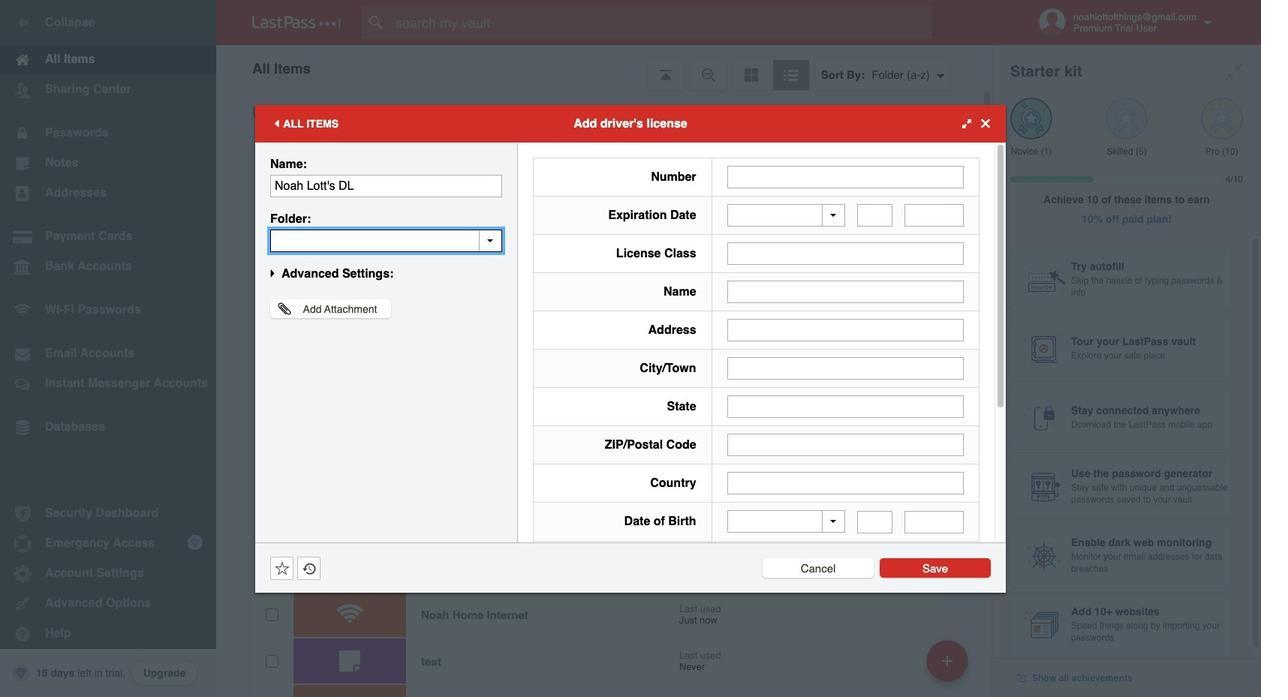 Task type: describe. For each thing, give the bounding box(es) containing it.
Search search field
[[362, 6, 962, 39]]

main navigation navigation
[[0, 0, 216, 698]]



Task type: locate. For each thing, give the bounding box(es) containing it.
search my vault text field
[[362, 6, 962, 39]]

new item navigation
[[922, 636, 978, 698]]

None text field
[[728, 166, 964, 188], [858, 204, 893, 227], [270, 229, 502, 252], [728, 281, 964, 303], [728, 319, 964, 342], [728, 396, 964, 418], [728, 472, 964, 495], [858, 511, 893, 534], [905, 511, 964, 534], [728, 166, 964, 188], [858, 204, 893, 227], [270, 229, 502, 252], [728, 281, 964, 303], [728, 319, 964, 342], [728, 396, 964, 418], [728, 472, 964, 495], [858, 511, 893, 534], [905, 511, 964, 534]]

new item image
[[943, 656, 953, 667]]

lastpass image
[[252, 16, 341, 29]]

vault options navigation
[[216, 45, 993, 90]]

None text field
[[270, 175, 502, 197], [905, 204, 964, 227], [728, 243, 964, 265], [728, 358, 964, 380], [728, 434, 964, 457], [270, 175, 502, 197], [905, 204, 964, 227], [728, 243, 964, 265], [728, 358, 964, 380], [728, 434, 964, 457]]

dialog
[[255, 105, 1006, 698]]



Task type: vqa. For each thing, say whether or not it's contained in the screenshot.
new item ELEMENT
no



